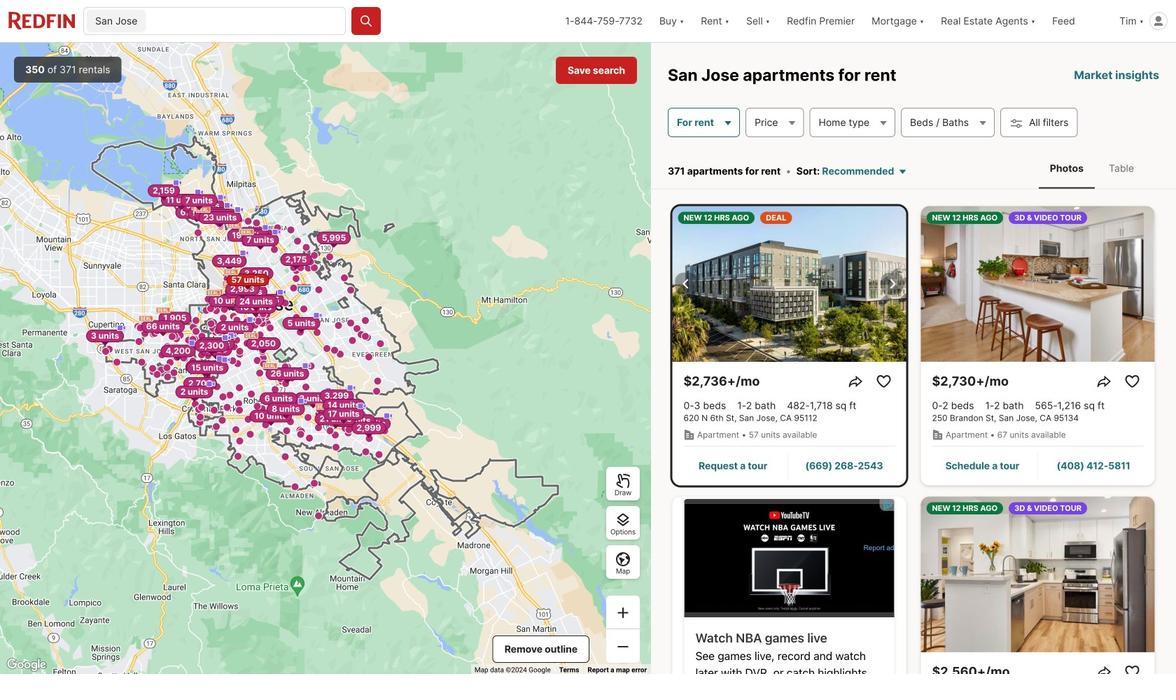 Task type: locate. For each thing, give the bounding box(es) containing it.
previous image
[[678, 276, 695, 292]]

toggle search results photos view tab
[[1039, 151, 1095, 186]]

1 vertical spatial share home image
[[1096, 664, 1113, 674]]

google image
[[4, 656, 50, 674]]

Add home to favorites checkbox
[[873, 370, 895, 393], [1121, 370, 1143, 393], [1121, 661, 1143, 674]]

None search field
[[149, 8, 345, 36]]

add home to favorites image for first share home image from the top of the page
[[1124, 373, 1141, 390]]

toggle search results table view tab
[[1098, 151, 1145, 186]]

share home image
[[1096, 373, 1113, 390], [1096, 664, 1113, 674]]

youtube & youtube tv image
[[684, 499, 894, 617]]

next image
[[884, 276, 901, 292]]

tab list
[[1025, 148, 1159, 188]]

add home to favorites image
[[875, 373, 892, 390], [1124, 373, 1141, 390], [1124, 664, 1141, 674]]

add home to favorites checkbox for second share home image from the top
[[1121, 661, 1143, 674]]

2 share home image from the top
[[1096, 664, 1113, 674]]

submit search image
[[359, 14, 373, 28]]

add home to favorites image for share home icon
[[875, 373, 892, 390]]

0 vertical spatial share home image
[[1096, 373, 1113, 390]]

1 share home image from the top
[[1096, 373, 1113, 390]]



Task type: vqa. For each thing, say whether or not it's contained in the screenshot.
Toggle search results table view tab
yes



Task type: describe. For each thing, give the bounding box(es) containing it.
share home image
[[847, 373, 864, 390]]

add home to favorites checkbox for share home icon
[[873, 370, 895, 393]]

add home to favorites checkbox for first share home image from the top of the page
[[1121, 370, 1143, 393]]

advertisement image
[[665, 491, 914, 674]]

add home to favorites image for second share home image from the top
[[1124, 664, 1141, 674]]

map region
[[0, 0, 685, 674]]



